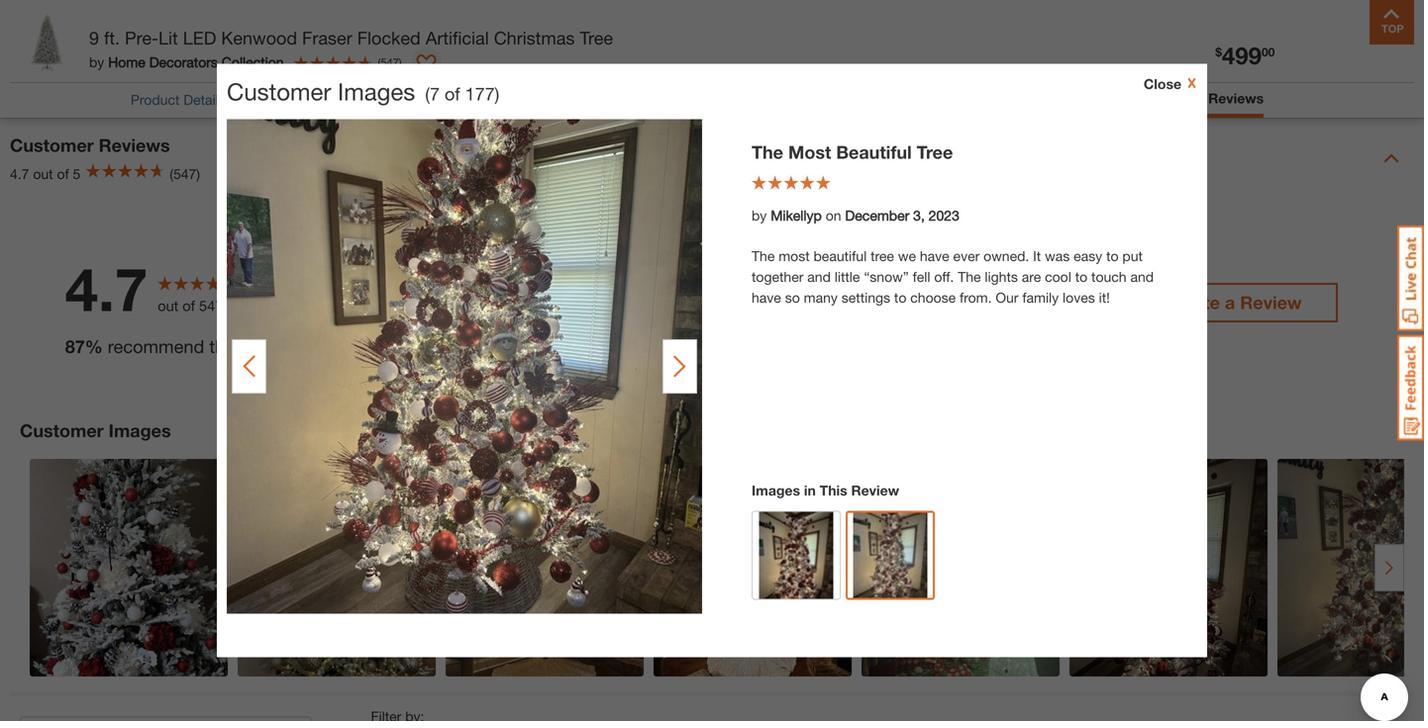 Task type: describe. For each thing, give the bounding box(es) containing it.
reviews
[[227, 298, 276, 314]]

4.7 for 4.7 out of 5
[[10, 166, 29, 182]]

( inside customer images ( 7 of 177 )
[[425, 83, 430, 104]]

tree
[[871, 248, 894, 264]]

collection
[[222, 54, 284, 70]]

2
[[371, 329, 380, 348]]

lights
[[985, 269, 1018, 285]]

this
[[209, 336, 238, 358]]

0 vertical spatial have
[[920, 248, 949, 264]]

1 horizontal spatial of
[[183, 298, 195, 314]]

it
[[1033, 248, 1041, 264]]

kenwood
[[221, 27, 297, 49]]

the most beautiful tree we have ever owned. it was easy to put together and little "snow" fell off. the lights are cool to touch and have so many settings to choose from. our family loves it!
[[752, 248, 1154, 306]]

4.7 out of 5
[[10, 166, 81, 182]]

beautiful
[[814, 248, 867, 264]]

star icon image for 3
[[389, 293, 408, 313]]

00
[[1262, 45, 1275, 59]]

1 vertical spatial to
[[1075, 269, 1087, 285]]

1 vertical spatial customer reviews
[[10, 134, 170, 156]]

so
[[785, 290, 800, 306]]

1 horizontal spatial 547
[[381, 56, 399, 69]]

flocked
[[357, 27, 421, 49]]

customer images
[[20, 420, 171, 441]]

touch
[[1091, 269, 1126, 285]]

0 vertical spatial out
[[33, 166, 53, 182]]

1 horizontal spatial 5
[[371, 222, 380, 241]]

put
[[1122, 248, 1143, 264]]

choose
[[910, 290, 956, 306]]

most
[[779, 248, 810, 264]]

recommend
[[108, 336, 204, 358]]

177
[[465, 83, 495, 104]]

3,
[[913, 207, 925, 224]]

87 % recommend this product
[[65, 336, 306, 358]]

are
[[1022, 269, 1041, 285]]

ft.
[[104, 27, 120, 49]]

product details
[[131, 91, 226, 108]]

december
[[845, 207, 909, 224]]

product image image
[[15, 10, 79, 74]]

1 horizontal spatial out
[[158, 298, 179, 314]]

easy
[[1074, 248, 1102, 264]]

0 horizontal spatial thumbnail image
[[759, 512, 833, 611]]

1 horizontal spatial reviews
[[1208, 90, 1264, 106]]

close link
[[1144, 74, 1197, 95]]

cool
[[1045, 269, 1071, 285]]

close image
[[1181, 75, 1197, 91]]

star icon image for 2
[[389, 329, 408, 348]]

feedback link image
[[1397, 335, 1424, 442]]

) inside customer images ( 7 of 177 )
[[495, 83, 499, 104]]

customer images ( 7 of 177 )
[[227, 77, 499, 105]]

3
[[371, 293, 380, 312]]

details
[[183, 91, 226, 108]]

16
[[1013, 293, 1030, 312]]

by mikellyp on december 3, 2023
[[752, 207, 959, 224]]

fell
[[913, 269, 930, 285]]

a
[[1225, 292, 1235, 313]]

fraser
[[302, 27, 352, 49]]

4.7 for 4.7
[[65, 254, 148, 324]]

artificial
[[426, 27, 489, 49]]

home
[[108, 54, 145, 70]]

it!
[[1099, 290, 1110, 306]]

write a review
[[1175, 292, 1302, 313]]

the for the most beautiful tree
[[752, 142, 783, 163]]

$
[[1215, 45, 1222, 59]]

0 horizontal spatial 547
[[199, 298, 223, 314]]

on
[[826, 207, 841, 224]]

many
[[804, 290, 838, 306]]

close
[[1144, 76, 1181, 92]]

0 vertical spatial 5
[[73, 166, 81, 182]]

in
[[804, 483, 816, 499]]

by home decorators collection
[[89, 54, 284, 70]]

tree inside customer images main content
[[917, 142, 953, 163]]

led
[[183, 27, 216, 49]]

beautiful
[[836, 142, 912, 163]]

product
[[131, 91, 180, 108]]

7
[[430, 83, 440, 104]]

2 vertical spatial the
[[958, 269, 981, 285]]

settings
[[842, 290, 890, 306]]

off.
[[934, 269, 954, 285]]



Task type: vqa. For each thing, say whether or not it's contained in the screenshot.
choose at top
yes



Task type: locate. For each thing, give the bounding box(es) containing it.
decorators
[[149, 54, 218, 70]]

1 vertical spatial by
[[752, 207, 767, 224]]

1 horizontal spatial tree
[[917, 142, 953, 163]]

out of 547 reviews
[[158, 298, 276, 314]]

2 horizontal spatial to
[[1106, 248, 1119, 264]]

together
[[752, 269, 803, 285]]

5
[[73, 166, 81, 182], [371, 222, 380, 241]]

specifications button
[[457, 90, 544, 110], [457, 90, 544, 110]]

1 vertical spatial have
[[752, 290, 781, 306]]

0 vertical spatial by
[[89, 54, 104, 70]]

to down "snow"
[[894, 290, 906, 306]]

by inside customer images main content
[[752, 207, 767, 224]]

2 vertical spatial to
[[894, 290, 906, 306]]

2 vertical spatial of
[[183, 298, 195, 314]]

1 vertical spatial 547
[[199, 298, 223, 314]]

1 vertical spatial review
[[851, 483, 899, 499]]

live chat image
[[1397, 226, 1424, 332]]

0 horizontal spatial )
[[399, 56, 402, 69]]

this
[[820, 483, 847, 499]]

547 left reviews
[[199, 298, 223, 314]]

images left the in
[[752, 483, 800, 499]]

by for by mikellyp on december 3, 2023
[[752, 207, 767, 224]]

mikellyp
[[771, 207, 822, 224]]

1 vertical spatial of
[[57, 166, 69, 182]]

star icon image for 1
[[389, 364, 408, 384]]

tree right christmas
[[580, 27, 613, 49]]

0 horizontal spatial of
[[57, 166, 69, 182]]

out
[[33, 166, 53, 182], [158, 298, 179, 314]]

0 horizontal spatial out
[[33, 166, 53, 182]]

images down ( 547 )
[[338, 77, 415, 105]]

lit
[[158, 27, 178, 49]]

star icon image
[[389, 222, 408, 241], [389, 257, 408, 277], [389, 293, 408, 313], [389, 329, 408, 348], [389, 364, 408, 384]]

0 vertical spatial the
[[752, 142, 783, 163]]

41
[[1013, 258, 1030, 277]]

0 vertical spatial (
[[378, 56, 381, 69]]

(
[[378, 56, 381, 69], [425, 83, 430, 104]]

0 vertical spatial tree
[[580, 27, 613, 49]]

to left put
[[1106, 248, 1119, 264]]

customer reviews up 4.7 out of 5
[[10, 134, 170, 156]]

87
[[65, 336, 85, 358]]

1
[[371, 365, 380, 384]]

1 vertical spatial )
[[495, 83, 499, 104]]

reviews
[[1208, 90, 1264, 106], [99, 134, 170, 156]]

0 vertical spatial )
[[399, 56, 402, 69]]

0 vertical spatial images
[[338, 77, 415, 105]]

0 horizontal spatial (
[[378, 56, 381, 69]]

by
[[89, 54, 104, 70], [752, 207, 767, 224]]

images for customer images
[[109, 420, 171, 441]]

1 horizontal spatial by
[[752, 207, 767, 224]]

( down flocked
[[378, 56, 381, 69]]

from.
[[960, 290, 992, 306]]

0 vertical spatial 547
[[381, 56, 399, 69]]

0 horizontal spatial 4.7
[[10, 166, 29, 182]]

customer reviews down $
[[1139, 90, 1264, 106]]

( left 177
[[425, 83, 430, 104]]

4
[[371, 258, 380, 277]]

(547)
[[170, 166, 200, 182]]

1 horizontal spatial to
[[1075, 269, 1087, 285]]

0 horizontal spatial customer reviews
[[10, 134, 170, 156]]

have
[[920, 248, 949, 264], [752, 290, 781, 306]]

5 star icon image from the top
[[389, 364, 408, 384]]

tree
[[580, 27, 613, 49], [917, 142, 953, 163]]

4 star icon image from the top
[[389, 329, 408, 348]]

reviews down the product
[[99, 134, 170, 156]]

0 horizontal spatial images
[[109, 420, 171, 441]]

1 horizontal spatial thumbnail image
[[853, 513, 927, 612]]

499
[[1222, 41, 1262, 69]]

have down the together
[[752, 290, 781, 306]]

the most beautiful tree
[[752, 142, 953, 163]]

review
[[1240, 292, 1302, 313], [851, 483, 899, 499]]

1 horizontal spatial have
[[920, 248, 949, 264]]

547 down flocked
[[381, 56, 399, 69]]

1 star icon image from the top
[[389, 222, 408, 241]]

"snow"
[[864, 269, 909, 285]]

family
[[1022, 290, 1059, 306]]

navigation
[[565, 0, 859, 66]]

2 vertical spatial images
[[752, 483, 800, 499]]

ever
[[953, 248, 980, 264]]

the
[[752, 142, 783, 163], [752, 248, 775, 264], [958, 269, 981, 285]]

owned.
[[983, 248, 1029, 264]]

our
[[996, 290, 1018, 306]]

of
[[445, 83, 460, 104], [57, 166, 69, 182], [183, 298, 195, 314]]

top button
[[1370, 0, 1414, 45]]

$ 499 00
[[1215, 41, 1275, 69]]

0 vertical spatial customer reviews
[[1139, 90, 1264, 106]]

to up loves
[[1075, 269, 1087, 285]]

1 and from the left
[[807, 269, 831, 285]]

0 vertical spatial of
[[445, 83, 460, 104]]

0 horizontal spatial by
[[89, 54, 104, 70]]

images for customer images ( 7 of 177 )
[[338, 77, 415, 105]]

customer reviews button
[[1139, 88, 1264, 113], [1139, 88, 1264, 109]]

review right this
[[851, 483, 899, 499]]

by for by home decorators collection
[[89, 54, 104, 70]]

0 horizontal spatial to
[[894, 290, 906, 306]]

0 horizontal spatial 5
[[73, 166, 81, 182]]

1 horizontal spatial and
[[1130, 269, 1154, 285]]

of inside customer images ( 7 of 177 )
[[445, 83, 460, 104]]

2 horizontal spatial images
[[752, 483, 800, 499]]

) down flocked
[[399, 56, 402, 69]]

1 vertical spatial reviews
[[99, 134, 170, 156]]

product
[[243, 336, 306, 358]]

( 547 )
[[378, 56, 402, 69]]

2 and from the left
[[1130, 269, 1154, 285]]

write a review button
[[1140, 283, 1338, 323]]

images in this review
[[752, 483, 899, 499]]

1 vertical spatial out
[[158, 298, 179, 314]]

thumbnail image down images in this review
[[853, 513, 927, 612]]

pre-
[[125, 27, 158, 49]]

by down 9
[[89, 54, 104, 70]]

the for the most beautiful tree we have ever owned. it was easy to put together and little "snow" fell off. the lights are cool to touch and have so many settings to choose from. our family loves it!
[[752, 248, 775, 264]]

1 horizontal spatial images
[[338, 77, 415, 105]]

little
[[835, 269, 860, 285]]

9
[[89, 27, 99, 49]]

and
[[807, 269, 831, 285], [1130, 269, 1154, 285]]

review inside customer images main content
[[851, 483, 899, 499]]

4.7
[[10, 166, 29, 182], [65, 254, 148, 324]]

loves
[[1063, 290, 1095, 306]]

the down ever
[[958, 269, 981, 285]]

2 star icon image from the top
[[389, 257, 408, 277]]

0 vertical spatial to
[[1106, 248, 1119, 264]]

and down put
[[1130, 269, 1154, 285]]

thumbnail image down the in
[[759, 512, 833, 611]]

0 vertical spatial 4.7
[[10, 166, 29, 182]]

0 vertical spatial review
[[1240, 292, 1302, 313]]

0 horizontal spatial have
[[752, 290, 781, 306]]

1 vertical spatial 5
[[371, 222, 380, 241]]

the left the most
[[752, 142, 783, 163]]

star icon image for 4
[[389, 257, 408, 277]]

9 ft. pre-lit led kenwood fraser flocked artificial christmas tree
[[89, 27, 613, 49]]

reviews down 499
[[1208, 90, 1264, 106]]

2 horizontal spatial of
[[445, 83, 460, 104]]

customer reviews
[[1139, 90, 1264, 106], [10, 134, 170, 156]]

star icon image for 5
[[389, 222, 408, 241]]

1 vertical spatial (
[[425, 83, 430, 104]]

547
[[381, 56, 399, 69], [199, 298, 223, 314]]

1 vertical spatial images
[[109, 420, 171, 441]]

1 vertical spatial 4.7
[[65, 254, 148, 324]]

the up the together
[[752, 248, 775, 264]]

customer images main content
[[0, 0, 1424, 722]]

1 vertical spatial tree
[[917, 142, 953, 163]]

2023
[[929, 207, 959, 224]]

0 horizontal spatial review
[[851, 483, 899, 499]]

by left mikellyp
[[752, 207, 767, 224]]

have up off.
[[920, 248, 949, 264]]

1 horizontal spatial )
[[495, 83, 499, 104]]

1 horizontal spatial (
[[425, 83, 430, 104]]

and up the many
[[807, 269, 831, 285]]

1 vertical spatial the
[[752, 248, 775, 264]]

thumbnail image
[[759, 512, 833, 611], [853, 513, 927, 612]]

) right 7
[[495, 83, 499, 104]]

1 horizontal spatial customer reviews
[[1139, 90, 1264, 106]]

write
[[1175, 292, 1220, 313]]

to
[[1106, 248, 1119, 264], [1075, 269, 1087, 285], [894, 290, 906, 306]]

images down recommend
[[109, 420, 171, 441]]

christmas
[[494, 27, 575, 49]]

review right 'a'
[[1240, 292, 1302, 313]]

was
[[1045, 248, 1070, 264]]

)
[[399, 56, 402, 69], [495, 83, 499, 104]]

customer
[[227, 77, 331, 105], [1139, 90, 1204, 106], [10, 134, 94, 156], [20, 420, 104, 441]]

we
[[898, 248, 916, 264]]

0 horizontal spatial reviews
[[99, 134, 170, 156]]

3 star icon image from the top
[[389, 293, 408, 313]]

1 horizontal spatial 4.7
[[65, 254, 148, 324]]

customer inside main content
[[227, 77, 331, 105]]

review inside 'button'
[[1240, 292, 1302, 313]]

0 vertical spatial reviews
[[1208, 90, 1264, 106]]

specifications
[[457, 91, 544, 108]]

0 horizontal spatial and
[[807, 269, 831, 285]]

%
[[85, 336, 103, 358]]

tree right beautiful
[[917, 142, 953, 163]]

1 horizontal spatial review
[[1240, 292, 1302, 313]]

0 horizontal spatial tree
[[580, 27, 613, 49]]

most
[[788, 142, 831, 163]]



